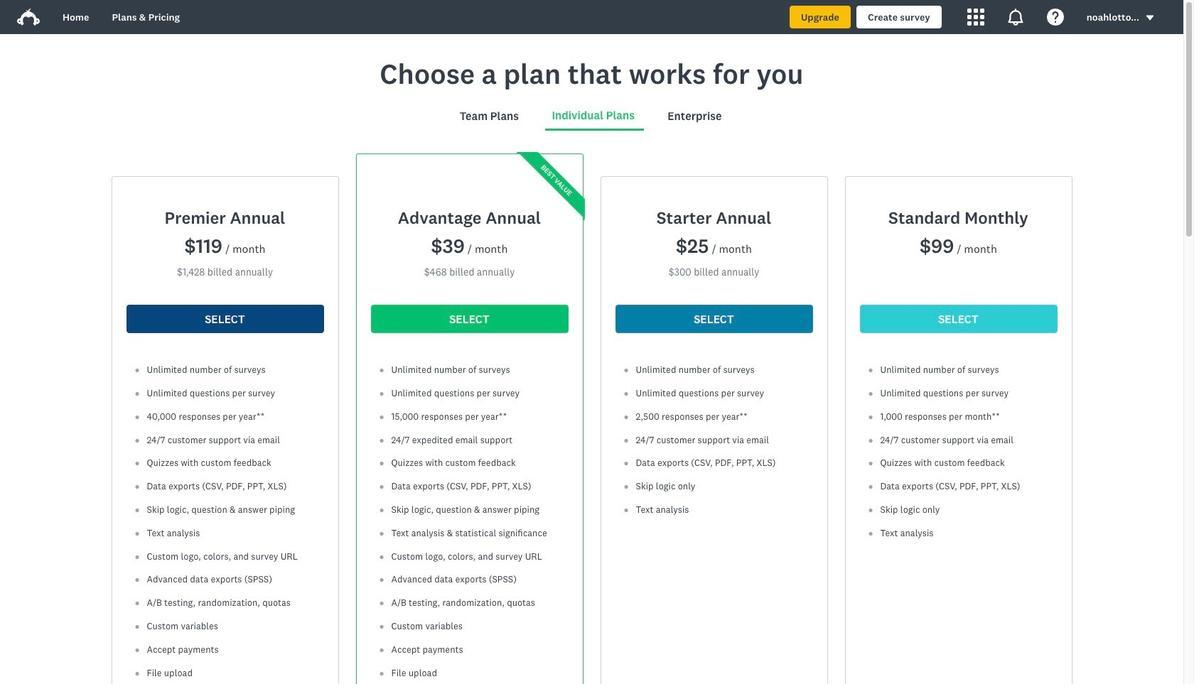 Task type: vqa. For each thing, say whether or not it's contained in the screenshot.
second Brand logo from the bottom
yes



Task type: locate. For each thing, give the bounding box(es) containing it.
help icon image
[[1047, 9, 1065, 26]]

notification center icon image
[[1008, 9, 1025, 26]]

brand logo image
[[17, 6, 40, 28], [17, 9, 40, 26]]

products icon image
[[968, 9, 985, 26], [968, 9, 985, 26]]

dropdown arrow icon image
[[1146, 13, 1156, 23], [1147, 15, 1155, 20]]



Task type: describe. For each thing, give the bounding box(es) containing it.
2 brand logo image from the top
[[17, 9, 40, 26]]

1 brand logo image from the top
[[17, 6, 40, 28]]



